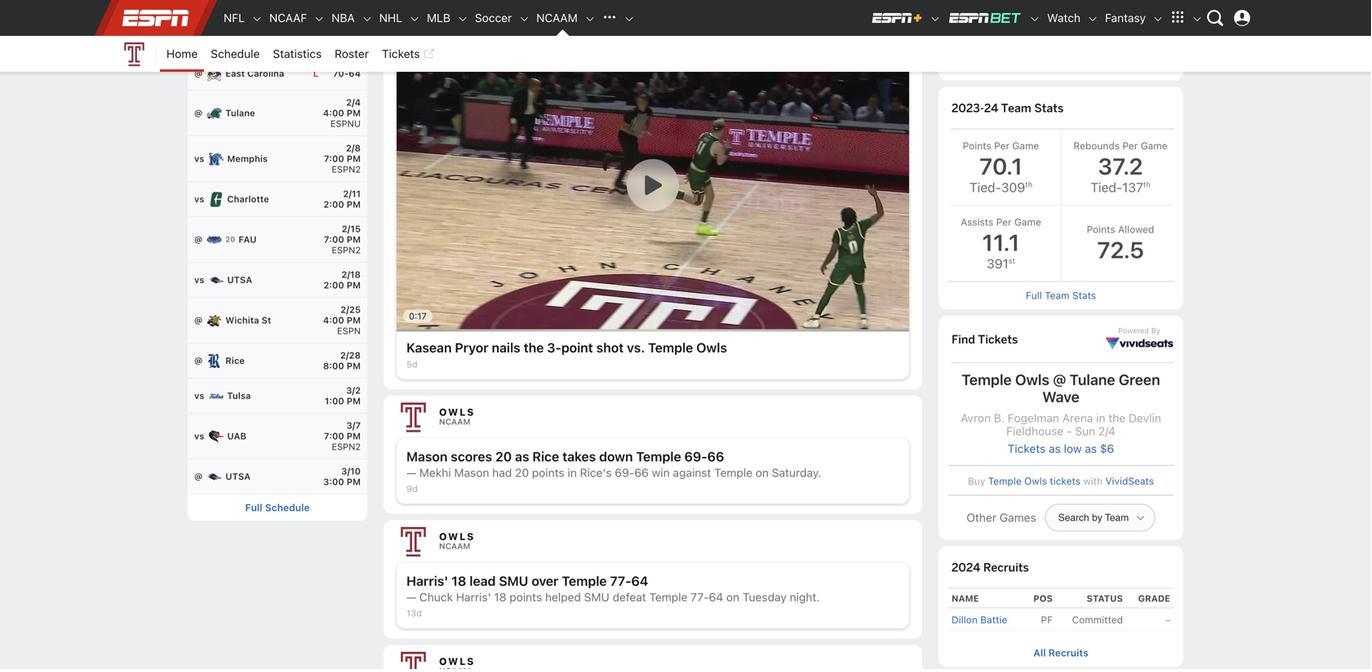 Task type: vqa. For each thing, say whether or not it's contained in the screenshot.


Task type: describe. For each thing, give the bounding box(es) containing it.
committed
[[1072, 614, 1123, 626]]

watch link
[[1041, 0, 1087, 36]]

status
[[1087, 594, 1123, 604]]

2:00 for 2/18
[[324, 280, 344, 291]]

137
[[1123, 180, 1143, 195]]

- for -
[[1166, 614, 1171, 626]]

tickets link
[[375, 36, 441, 72]]

with
[[1084, 475, 1103, 487]]

tickets as low as $6 link
[[949, 442, 1174, 455]]

other
[[967, 511, 997, 525]]

3-
[[547, 340, 561, 355]]

in inside avron b. fogelman arena in the devlin fieldhouse
[[1096, 411, 1106, 425]]

watch
[[1047, 11, 1081, 24]]

espn more sports home page image
[[597, 6, 622, 30]]

temple inside temple owls @ tulane green wave
[[962, 371, 1012, 389]]

fantasy
[[1105, 11, 1146, 24]]

watch image
[[1087, 13, 1099, 25]]

2/15
[[342, 224, 361, 234]]

ppg
[[1133, 31, 1152, 41]]

find tickets
[[952, 332, 1018, 347]]

find tickets element
[[952, 316, 1174, 363]]

2024 recruits
[[952, 561, 1029, 575]]

2:00 for 2/11
[[324, 199, 344, 210]]

utsa for vs
[[227, 275, 252, 285]]

games
[[1000, 511, 1036, 525]]

owls ncaam for 18
[[439, 531, 475, 551]]

east carolina
[[225, 68, 284, 79]]

1 horizontal spatial 2/4
[[1099, 425, 1116, 438]]

tuesday
[[743, 591, 787, 604]]

0 horizontal spatial 69-
[[615, 466, 635, 480]]

3/2 1:00 pm
[[325, 385, 361, 407]]

75-69
[[333, 35, 361, 45]]

per for 70.1
[[994, 140, 1010, 151]]

recruits for all recruits
[[1049, 647, 1089, 659]]

mekhi
[[419, 466, 451, 480]]

mlb image
[[457, 13, 469, 25]]

hysier miller image
[[949, 0, 994, 44]]

pos
[[1034, 594, 1053, 604]]

tickets for tickets
[[382, 47, 420, 60]]

8:00
[[323, 361, 344, 371]]

0 horizontal spatial espn bet image
[[948, 11, 1023, 24]]

avron
[[961, 411, 991, 425]]

20 fau
[[225, 234, 257, 245]]

2/28
[[340, 350, 361, 361]]

memphis
[[227, 153, 268, 164]]

over
[[532, 574, 559, 589]]

2023-24 team stats
[[952, 101, 1064, 116]]

ncaaf
[[269, 11, 307, 24]]

1 horizontal spatial 77-
[[691, 591, 709, 604]]

points per game 70.1 tied-309 th
[[963, 140, 1039, 195]]

temple right buy
[[988, 475, 1022, 487]]

espn2 for 2/15 7:00 pm espn2
[[332, 245, 361, 255]]

nba link
[[325, 0, 361, 36]]

2/11 2:00 pm
[[324, 189, 361, 210]]

fantasy image
[[1153, 13, 1164, 25]]

temple owls @ tulane green wave
[[962, 371, 1160, 406]]

uab
[[227, 431, 246, 442]]

vs for charlotte
[[194, 194, 204, 204]]

lead
[[470, 574, 496, 589]]

2 vertical spatial 20
[[515, 466, 529, 480]]

@ for east carolina
[[194, 68, 203, 79]]

l for 75-69
[[313, 35, 319, 45]]

1 horizontal spatial smu
[[584, 591, 610, 604]]

— inside the mason scores 20 as rice takes down temple 69-66 — mekhi mason had 20 points in rice's 69-66 win against temple on saturday. 9d
[[407, 466, 416, 480]]

per for 37.2
[[1123, 140, 1138, 151]]

kasean
[[407, 340, 452, 355]]

1 vertical spatial tickets
[[978, 332, 1018, 347]]

dillon
[[952, 614, 978, 626]]

2 horizontal spatial 64
[[709, 591, 723, 604]]

pm for 2/4
[[347, 108, 361, 118]]

ncaaf image
[[314, 13, 325, 25]]

nhl link
[[373, 0, 409, 36]]

temple inside kasean pryor nails the 3-point shot vs. temple owls 5d
[[648, 340, 693, 355]]

pm for 2/15
[[347, 234, 361, 245]]

team for full team statistics
[[1034, 61, 1060, 72]]

espn plus image
[[930, 13, 941, 25]]

harris' 18 lead smu over temple 77-64 — chuck harris' 18 points helped smu defeat temple 77-64 on tuesday night. 13d
[[407, 574, 820, 619]]

helped
[[545, 591, 581, 604]]

0 vertical spatial 18
[[452, 574, 466, 589]]

1 horizontal spatial more espn image
[[1192, 13, 1203, 25]]

statistics link
[[266, 36, 328, 72]]

buy temple owls tickets with vividseats
[[968, 475, 1154, 487]]

75-
[[333, 35, 349, 45]]

2/4 4:00 pm espnu
[[323, 97, 361, 129]]

wave
[[1043, 388, 1080, 406]]

buy
[[968, 475, 986, 487]]

vs for tulsa
[[194, 391, 204, 401]]

nhl image
[[409, 13, 420, 25]]

0 vertical spatial tulane
[[225, 108, 255, 118]]

0 vertical spatial mason
[[407, 449, 448, 465]]

0 horizontal spatial more espn image
[[1166, 6, 1190, 30]]

l for 70-64
[[313, 68, 319, 79]]

0 horizontal spatial 77-
[[610, 574, 631, 589]]

0 horizontal spatial statistics
[[273, 47, 322, 60]]

rebounds per game 37.2 tied-137 th
[[1074, 140, 1168, 195]]

3/10
[[341, 466, 361, 477]]

pm for 3/7
[[347, 431, 361, 442]]

0 vertical spatial smu
[[499, 574, 528, 589]]

more sports image
[[623, 13, 635, 25]]

charlotte
[[227, 194, 269, 204]]

pm for 2/25
[[347, 315, 361, 326]]

@ inside temple owls @ tulane green wave
[[1053, 371, 1066, 389]]

defeat
[[613, 591, 646, 604]]

2024
[[952, 561, 981, 575]]

1 horizontal spatial 18
[[494, 591, 507, 604]]

20 inside 20 fau
[[225, 235, 235, 244]]

1 vertical spatial stats
[[1073, 290, 1096, 301]]

st
[[262, 315, 271, 326]]

pm for 3/10
[[347, 477, 361, 487]]

full for full schedule
[[245, 502, 262, 513]]

2/4 inside 2/4 4:00 pm espnu
[[346, 97, 361, 108]]

the inside kasean pryor nails the 3-point shot vs. temple owls 5d
[[524, 340, 544, 355]]

3/10 3:00 pm
[[323, 466, 361, 487]]

1 vertical spatial harris'
[[456, 591, 491, 604]]

all recruits link
[[1034, 647, 1089, 659]]

- for - sun 2/4
[[1067, 425, 1072, 438]]

recruits for 2024 recruits
[[983, 561, 1029, 575]]

assists
[[961, 216, 994, 228]]

home
[[167, 47, 198, 60]]

chuck
[[419, 591, 453, 604]]

0 vertical spatial 64
[[349, 68, 361, 79]]

takes
[[562, 449, 596, 465]]

find
[[952, 332, 975, 347]]

tulane inside temple owls @ tulane green wave
[[1070, 371, 1115, 389]]

full team statistics link
[[1014, 61, 1108, 72]]

sun
[[1075, 425, 1096, 438]]

min 36.1 ppg 16.0
[[1133, 20, 1174, 41]]

all
[[1034, 647, 1046, 659]]

points inside the mason scores 20 as rice takes down temple 69-66 — mekhi mason had 20 points in rice's 69-66 win against temple on saturday. 9d
[[532, 466, 565, 480]]

kasean pryor nails the 3-point shot vs. temple owls element
[[397, 41, 909, 380]]

1 vertical spatial team
[[1001, 101, 1032, 116]]

shot
[[596, 340, 624, 355]]

$6
[[1100, 442, 1114, 455]]

green
[[1119, 371, 1160, 389]]

temple right defeat
[[649, 591, 688, 604]]

arena
[[1063, 411, 1093, 425]]

1 horizontal spatial 64
[[631, 574, 648, 589]]

vs for south florida
[[194, 35, 204, 45]]

0 vertical spatial 69-
[[685, 449, 707, 465]]

0 horizontal spatial rice
[[225, 355, 245, 366]]

espn
[[337, 326, 361, 336]]

2/25 4:00 pm espn
[[323, 304, 361, 336]]

0 vertical spatial harris'
[[407, 574, 448, 589]]

7:00 for 3/7
[[324, 431, 344, 442]]

0 horizontal spatial schedule
[[211, 47, 260, 60]]

4:00 for espn
[[323, 315, 344, 326]]

espnu
[[330, 118, 361, 129]]

carolina
[[247, 68, 284, 79]]

game for 37.2
[[1141, 140, 1168, 151]]

kasean pryor nails the 3-point shot vs. temple owls 5d
[[407, 340, 727, 370]]

battie
[[981, 614, 1008, 626]]

espn2 for 3/7 7:00 pm espn2
[[332, 442, 361, 452]]

nba
[[332, 11, 355, 24]]

fieldhouse
[[1007, 425, 1064, 438]]

1 vertical spatial schedule
[[265, 502, 310, 513]]

1:00
[[325, 396, 344, 407]]

vs link
[[188, 0, 367, 23]]

4:00 for espnu
[[323, 108, 344, 118]]



Task type: locate. For each thing, give the bounding box(es) containing it.
tulsa
[[227, 391, 251, 401]]

temple owls tickets link
[[988, 475, 1081, 487]]

wichita
[[225, 315, 259, 326]]

1 vs from the top
[[194, 1, 204, 12]]

game up 70.1
[[1013, 140, 1039, 151]]

0 horizontal spatial smu
[[499, 574, 528, 589]]

espn bet image
[[948, 11, 1023, 24], [1029, 13, 1041, 25]]

pm up 3/10
[[347, 431, 361, 442]]

4 vs from the top
[[194, 194, 204, 204]]

@ for wichita st
[[194, 315, 203, 326]]

1 horizontal spatial 66
[[707, 449, 724, 465]]

game inside points per game 70.1 tied-309 th
[[1013, 140, 1039, 151]]

7:00 inside 2/8 7:00 pm espn2
[[324, 153, 344, 164]]

pm right 1:00
[[347, 396, 361, 407]]

2:00 up 2/15
[[324, 199, 344, 210]]

vs.
[[627, 340, 645, 355]]

7:00 left 2/8
[[324, 153, 344, 164]]

ncaam inside the ncaam link
[[537, 11, 578, 24]]

1 tied- from the left
[[970, 180, 1001, 195]]

espn2
[[332, 164, 361, 175], [332, 245, 361, 255], [332, 442, 361, 452]]

full down 34.2
[[1014, 61, 1031, 72]]

tied- inside the rebounds per game 37.2 tied-137 th
[[1091, 180, 1123, 195]]

points down takes
[[532, 466, 565, 480]]

— inside harris' 18 lead smu over temple 77-64 — chuck harris' 18 points helped smu defeat temple 77-64 on tuesday night. 13d
[[407, 591, 416, 604]]

recruits right 2024
[[983, 561, 1029, 575]]

pm up 2/15
[[347, 199, 361, 210]]

0 horizontal spatial 2/4
[[346, 97, 361, 108]]

pm
[[347, 108, 361, 118], [347, 153, 361, 164], [347, 199, 361, 210], [347, 234, 361, 245], [347, 280, 361, 291], [347, 315, 361, 326], [347, 361, 361, 371], [347, 396, 361, 407], [347, 431, 361, 442], [347, 477, 361, 487]]

mason down scores
[[454, 466, 489, 480]]

0 vertical spatial recruits
[[983, 561, 1029, 575]]

0 vertical spatial points
[[963, 140, 992, 151]]

points allowed 72.5
[[1087, 224, 1155, 263]]

2 vertical spatial tickets
[[1008, 442, 1046, 455]]

0 vertical spatial l
[[313, 35, 319, 45]]

1 horizontal spatial 69-
[[685, 449, 707, 465]]

espn2 down the 3/7
[[332, 442, 361, 452]]

ncaaf link
[[263, 0, 314, 36]]

rebounds
[[1074, 140, 1120, 151]]

th for 70.1
[[1025, 181, 1033, 189]]

tied- down rebounds
[[1091, 180, 1123, 195]]

7:00 up '2/18'
[[324, 234, 344, 245]]

pm up 2/28
[[347, 315, 361, 326]]

pm inside 2/11 2:00 pm
[[347, 199, 361, 210]]

1 vertical spatial -
[[1166, 614, 1171, 626]]

smu left defeat
[[584, 591, 610, 604]]

east
[[225, 68, 245, 79]]

tulane up arena
[[1070, 371, 1115, 389]]

2 vertical spatial team
[[1045, 290, 1070, 301]]

tickets right find
[[978, 332, 1018, 347]]

1 pm from the top
[[347, 108, 361, 118]]

1 vertical spatial 64
[[631, 574, 648, 589]]

0 horizontal spatial as
[[515, 449, 529, 465]]

- left sun
[[1067, 425, 1072, 438]]

2 vs from the top
[[194, 35, 204, 45]]

avron b. fogelman arena in the devlin fieldhouse
[[961, 411, 1161, 438]]

temple up avron
[[962, 371, 1012, 389]]

team up find tickets element
[[1045, 290, 1070, 301]]

1 2:00 from the top
[[324, 199, 344, 210]]

per
[[994, 140, 1010, 151], [1123, 140, 1138, 151], [996, 216, 1012, 228]]

in down takes
[[568, 466, 577, 480]]

espn2 inside 3/7 7:00 pm espn2
[[332, 442, 361, 452]]

309
[[1001, 180, 1025, 195]]

south florida
[[227, 35, 287, 45]]

4 pm from the top
[[347, 234, 361, 245]]

1 vertical spatial smu
[[584, 591, 610, 604]]

2 — from the top
[[407, 591, 416, 604]]

0 vertical spatial full
[[1014, 61, 1031, 72]]

as for rice
[[515, 449, 529, 465]]

pm for 2/8
[[347, 153, 361, 164]]

2 th from the left
[[1143, 181, 1151, 189]]

0 vertical spatial stats
[[1035, 101, 1064, 116]]

6 pm from the top
[[347, 315, 361, 326]]

70-64
[[333, 68, 361, 79]]

fau
[[239, 234, 257, 245]]

1 vertical spatial 66
[[635, 466, 649, 480]]

4:00 up 2/28
[[323, 315, 344, 326]]

7:00 inside the 2/15 7:00 pm espn2
[[324, 234, 344, 245]]

tulane down east
[[225, 108, 255, 118]]

3/2
[[346, 385, 361, 396]]

team for full team stats
[[1045, 290, 1070, 301]]

2 pm from the top
[[347, 153, 361, 164]]

3 pm from the top
[[347, 199, 361, 210]]

1 horizontal spatial tied-
[[1091, 180, 1123, 195]]

tickets as low as $6
[[1008, 442, 1114, 455]]

36.1
[[1155, 20, 1174, 31]]

pm up '2/18'
[[347, 234, 361, 245]]

1 vertical spatial points
[[510, 591, 542, 604]]

11.1
[[982, 229, 1020, 256]]

77- left tuesday
[[691, 591, 709, 604]]

harris' up chuck
[[407, 574, 448, 589]]

pm inside the 2/15 7:00 pm espn2
[[347, 234, 361, 245]]

team right 24
[[1001, 101, 1032, 116]]

espn2 inside 2/8 7:00 pm espn2
[[332, 164, 361, 175]]

pm inside 3/2 1:00 pm
[[347, 396, 361, 407]]

st
[[1009, 257, 1015, 265]]

1 vertical spatial in
[[568, 466, 577, 480]]

2/15 7:00 pm espn2
[[324, 224, 361, 255]]

vs for memphis
[[194, 153, 204, 164]]

recruits inside all recruits link
[[1049, 647, 1089, 659]]

@
[[194, 68, 203, 79], [194, 108, 203, 118], [194, 234, 203, 245], [194, 315, 203, 326], [194, 355, 203, 366], [1053, 371, 1066, 389], [194, 471, 203, 482]]

1 vertical spatial rice
[[533, 449, 559, 465]]

7:00
[[324, 153, 344, 164], [324, 234, 344, 245], [324, 431, 344, 442]]

vs for utsa
[[194, 275, 204, 285]]

1 horizontal spatial as
[[1049, 442, 1061, 455]]

0 vertical spatial 2:00
[[324, 199, 344, 210]]

allowed
[[1118, 224, 1155, 235]]

utsa down 20 fau
[[227, 275, 252, 285]]

schedule link
[[204, 36, 266, 72]]

0 vertical spatial —
[[407, 466, 416, 480]]

69- up against
[[685, 449, 707, 465]]

1 4:00 from the top
[[323, 108, 344, 118]]

8 pm from the top
[[347, 396, 361, 407]]

espn+ image
[[871, 11, 923, 24]]

0 vertical spatial 66
[[707, 449, 724, 465]]

on left tuesday
[[726, 591, 740, 604]]

1 vertical spatial 69-
[[615, 466, 635, 480]]

harris' down lead
[[456, 591, 491, 604]]

— up 9d
[[407, 466, 416, 480]]

2 l from the top
[[313, 68, 319, 79]]

b.
[[994, 411, 1005, 425]]

3 7:00 from the top
[[324, 431, 344, 442]]

77-
[[610, 574, 631, 589], [691, 591, 709, 604]]

391
[[987, 256, 1009, 271]]

7 pm from the top
[[347, 361, 361, 371]]

tied-
[[970, 180, 1001, 195], [1091, 180, 1123, 195]]

1 horizontal spatial on
[[756, 466, 769, 480]]

statistics down watch image
[[1063, 61, 1108, 72]]

pm inside 2/4 4:00 pm espnu
[[347, 108, 361, 118]]

2 4:00 from the top
[[323, 315, 344, 326]]

points inside points per game 70.1 tied-309 th
[[963, 140, 992, 151]]

fogelman
[[1008, 411, 1059, 425]]

nfl image
[[251, 13, 263, 25]]

points up 72.5
[[1087, 224, 1116, 235]]

owls inside kasean pryor nails the 3-point shot vs. temple owls 5d
[[697, 340, 727, 355]]

1 vertical spatial mason
[[454, 466, 489, 480]]

smu right lead
[[499, 574, 528, 589]]

pm for 3/2
[[347, 396, 361, 407]]

1 espn2 from the top
[[332, 164, 361, 175]]

game for 11.1
[[1015, 216, 1041, 228]]

0 vertical spatial utsa
[[227, 275, 252, 285]]

1 vertical spatial 2:00
[[324, 280, 344, 291]]

mason up the mekhi
[[407, 449, 448, 465]]

pm up '2/25'
[[347, 280, 361, 291]]

stats down the full team statistics link
[[1035, 101, 1064, 116]]

1 vertical spatial 18
[[494, 591, 507, 604]]

1 horizontal spatial 20
[[495, 449, 512, 465]]

2 tied- from the left
[[1091, 180, 1123, 195]]

mason
[[407, 449, 448, 465], [454, 466, 489, 480]]

saturday.
[[772, 466, 821, 480]]

temple
[[648, 340, 693, 355], [962, 371, 1012, 389], [636, 449, 681, 465], [714, 466, 753, 480], [988, 475, 1022, 487], [562, 574, 607, 589], [649, 591, 688, 604]]

0 horizontal spatial stats
[[1035, 101, 1064, 116]]

0 horizontal spatial 20
[[225, 235, 235, 244]]

69- down 'down'
[[615, 466, 635, 480]]

mlb link
[[420, 0, 457, 36]]

@ for rice
[[194, 355, 203, 366]]

on left saturday.
[[756, 466, 769, 480]]

1 owls ncaam from the top
[[439, 9, 475, 29]]

pm inside 3/7 7:00 pm espn2
[[347, 431, 361, 442]]

1 vertical spatial l
[[313, 68, 319, 79]]

per inside the 'assists per game 11.1 391 st'
[[996, 216, 1012, 228]]

1 vertical spatial 4:00
[[323, 315, 344, 326]]

l down ncaaf image
[[313, 35, 319, 45]]

69-
[[685, 449, 707, 465], [615, 466, 635, 480]]

temple up helped
[[562, 574, 607, 589]]

owls inside temple owls @ tulane green wave
[[1015, 371, 1050, 389]]

th
[[1025, 181, 1033, 189], [1143, 181, 1151, 189]]

pm up 2/11
[[347, 153, 361, 164]]

tickets down fieldhouse
[[1008, 442, 1046, 455]]

espn bet image left watch
[[1029, 13, 1041, 25]]

utsa down uab
[[225, 471, 251, 482]]

2 vertical spatial 7:00
[[324, 431, 344, 442]]

tied- up the assists
[[970, 180, 1001, 195]]

on inside the mason scores 20 as rice takes down temple 69-66 — mekhi mason had 20 points in rice's 69-66 win against temple on saturday. 9d
[[756, 466, 769, 480]]

1 horizontal spatial statistics
[[1063, 61, 1108, 72]]

utsa for @
[[225, 471, 251, 482]]

the inside avron b. fogelman arena in the devlin fieldhouse
[[1109, 411, 1126, 425]]

th inside the rebounds per game 37.2 tied-137 th
[[1143, 181, 1151, 189]]

pm inside 2/28 8:00 pm
[[347, 361, 361, 371]]

10 pm from the top
[[347, 477, 361, 487]]

9 pm from the top
[[347, 431, 361, 442]]

the
[[524, 340, 544, 355], [1109, 411, 1126, 425]]

statistics down florida
[[273, 47, 322, 60]]

pm inside 2/25 4:00 pm espn
[[347, 315, 361, 326]]

@ for tulane
[[194, 108, 203, 118]]

7 vs from the top
[[194, 431, 204, 442]]

0 vertical spatial schedule
[[211, 47, 260, 60]]

full up find tickets element
[[1026, 290, 1042, 301]]

th inside points per game 70.1 tied-309 th
[[1025, 181, 1033, 189]]

20 left fau
[[225, 235, 235, 244]]

0 horizontal spatial th
[[1025, 181, 1033, 189]]

pm right 3:00
[[347, 477, 361, 487]]

game up 37.2 at top right
[[1141, 140, 1168, 151]]

soccer link
[[469, 0, 519, 36]]

scores
[[451, 449, 492, 465]]

1 vertical spatial 7:00
[[324, 234, 344, 245]]

7:00 for 2/8
[[324, 153, 344, 164]]

0 vertical spatial in
[[1096, 411, 1106, 425]]

0:17
[[409, 311, 427, 322]]

2 2:00 from the top
[[324, 280, 344, 291]]

3 vs from the top
[[194, 153, 204, 164]]

1 horizontal spatial in
[[1096, 411, 1106, 425]]

nba image
[[361, 13, 373, 25]]

espn2 for 2/8 7:00 pm espn2
[[332, 164, 361, 175]]

game for 70.1
[[1013, 140, 1039, 151]]

game inside the 'assists per game 11.1 391 st'
[[1015, 216, 1041, 228]]

owls ncaam for scores
[[439, 407, 475, 427]]

3 owls ncaam from the top
[[439, 531, 475, 551]]

vs for uab
[[194, 431, 204, 442]]

as right scores
[[515, 449, 529, 465]]

devlin
[[1129, 411, 1161, 425]]

had
[[492, 466, 512, 480]]

mlb
[[427, 11, 451, 24]]

2/28 8:00 pm
[[323, 350, 361, 371]]

1 l from the top
[[313, 35, 319, 45]]

min
[[1135, 20, 1152, 31]]

temple right against
[[714, 466, 753, 480]]

@ for utsa
[[194, 471, 203, 482]]

game inside the rebounds per game 37.2 tied-137 th
[[1141, 140, 1168, 151]]

64 down roster
[[349, 68, 361, 79]]

1 vertical spatial 77-
[[691, 591, 709, 604]]

24
[[984, 101, 999, 116]]

as left "low"
[[1049, 442, 1061, 455]]

points inside harris' 18 lead smu over temple 77-64 — chuck harris' 18 points helped smu defeat temple 77-64 on tuesday night. 13d
[[510, 591, 542, 604]]

2:00 inside 2/11 2:00 pm
[[324, 199, 344, 210]]

full
[[1014, 61, 1031, 72], [1026, 290, 1042, 301], [245, 502, 262, 513]]

stats
[[1035, 101, 1064, 116], [1073, 290, 1096, 301]]

ncaam link
[[530, 0, 584, 36]]

espn2 down 2/15
[[332, 245, 361, 255]]

south
[[227, 35, 253, 45]]

0 horizontal spatial in
[[568, 466, 577, 480]]

1 horizontal spatial tulane
[[1070, 371, 1115, 389]]

team down 34.2
[[1034, 61, 1060, 72]]

per up 70.1
[[994, 140, 1010, 151]]

tied- for 70.1
[[970, 180, 1001, 195]]

florida
[[256, 35, 287, 45]]

nails
[[492, 340, 521, 355]]

stats up find tickets element
[[1073, 290, 1096, 301]]

64 left tuesday
[[709, 591, 723, 604]]

more espn image
[[1166, 6, 1190, 30], [1192, 13, 1203, 25]]

points down over
[[510, 591, 542, 604]]

1 horizontal spatial mason
[[454, 466, 489, 480]]

recruits right all
[[1049, 647, 1089, 659]]

18 left lead
[[452, 574, 466, 589]]

1 vertical spatial 20
[[495, 449, 512, 465]]

0 vertical spatial 2/4
[[346, 97, 361, 108]]

0 horizontal spatial 66
[[635, 466, 649, 480]]

full down uab
[[245, 502, 262, 513]]

pm inside 2/8 7:00 pm espn2
[[347, 153, 361, 164]]

ncaam image
[[584, 13, 596, 25]]

l
[[313, 35, 319, 45], [313, 68, 319, 79]]

all recruits
[[1034, 647, 1089, 659]]

2/11
[[343, 189, 361, 199]]

20 right had at left
[[515, 466, 529, 480]]

rice left takes
[[533, 449, 559, 465]]

points inside points allowed 72.5
[[1087, 224, 1116, 235]]

2 vertical spatial owls ncaam
[[439, 531, 475, 551]]

4:00 down 70-
[[323, 108, 344, 118]]

1 7:00 from the top
[[324, 153, 344, 164]]

0 horizontal spatial 64
[[349, 68, 361, 79]]

2 vertical spatial espn2
[[332, 442, 361, 452]]

pm inside 2/18 2:00 pm
[[347, 280, 361, 291]]

full schedule link
[[188, 494, 367, 521]]

schedule
[[211, 47, 260, 60], [265, 502, 310, 513]]

2 horizontal spatial 20
[[515, 466, 529, 480]]

soccer image
[[519, 13, 530, 25]]

1 vertical spatial points
[[1087, 224, 1116, 235]]

nhl
[[379, 11, 402, 24]]

4:00 inside 2/4 4:00 pm espnu
[[323, 108, 344, 118]]

1 vertical spatial 2/4
[[1099, 425, 1116, 438]]

0 vertical spatial espn2
[[332, 164, 361, 175]]

7:00 left the 3/7
[[324, 431, 344, 442]]

5 vs from the top
[[194, 275, 204, 285]]

1 th from the left
[[1025, 181, 1033, 189]]

64 up defeat
[[631, 574, 648, 589]]

tickets left external link icon
[[382, 47, 420, 60]]

points for game
[[963, 140, 992, 151]]

mason scores 20 as rice takes down temple 69-66 — mekhi mason had 20 points in rice's 69-66 win against temple on saturday. 9d
[[407, 449, 821, 494]]

as inside the mason scores 20 as rice takes down temple 69-66 — mekhi mason had 20 points in rice's 69-66 win against temple on saturday. 9d
[[515, 449, 529, 465]]

2 vertical spatial 64
[[709, 591, 723, 604]]

0 vertical spatial 77-
[[610, 574, 631, 589]]

1 horizontal spatial stats
[[1073, 290, 1096, 301]]

pm for 2/18
[[347, 280, 361, 291]]

per up 11.1
[[996, 216, 1012, 228]]

external link image
[[423, 44, 435, 64]]

2/4 up espnu
[[346, 97, 361, 108]]

tied- for 37.2
[[1091, 180, 1123, 195]]

2 espn2 from the top
[[332, 245, 361, 255]]

0 horizontal spatial mason
[[407, 449, 448, 465]]

0 horizontal spatial the
[[524, 340, 544, 355]]

espn2 down 2/8
[[332, 164, 361, 175]]

7:00 inside 3/7 7:00 pm espn2
[[324, 431, 344, 442]]

owls ncaam
[[439, 9, 475, 29], [439, 407, 475, 427], [439, 531, 475, 551]]

0 horizontal spatial 18
[[452, 574, 466, 589]]

on inside harris' 18 lead smu over temple 77-64 — chuck harris' 18 points helped smu defeat temple 77-64 on tuesday night. 13d
[[726, 591, 740, 604]]

vs
[[194, 1, 204, 12], [194, 35, 204, 45], [194, 153, 204, 164], [194, 194, 204, 204], [194, 275, 204, 285], [194, 391, 204, 401], [194, 431, 204, 442]]

1 horizontal spatial -
[[1166, 614, 1171, 626]]

pm for 2/28
[[347, 361, 361, 371]]

1 horizontal spatial points
[[1087, 224, 1116, 235]]

13d
[[407, 608, 422, 619]]

3 espn2 from the top
[[332, 442, 361, 452]]

in inside the mason scores 20 as rice takes down temple 69-66 — mekhi mason had 20 points in rice's 69-66 win against temple on saturday. 9d
[[568, 466, 577, 480]]

per for 11.1
[[996, 216, 1012, 228]]

6 vs from the top
[[194, 391, 204, 401]]

full for full team statistics
[[1014, 61, 1031, 72]]

2 horizontal spatial as
[[1085, 442, 1097, 455]]

2:00 up '2/25'
[[324, 280, 344, 291]]

temple right the vs.
[[648, 340, 693, 355]]

1 horizontal spatial rice
[[533, 449, 559, 465]]

1 horizontal spatial espn bet image
[[1029, 13, 1041, 25]]

0 vertical spatial 4:00
[[323, 108, 344, 118]]

0 vertical spatial owls ncaam
[[439, 9, 475, 29]]

0 horizontal spatial -
[[1067, 425, 1072, 438]]

tulane
[[225, 108, 255, 118], [1070, 371, 1115, 389]]

0 vertical spatial 20
[[225, 235, 235, 244]]

0 vertical spatial on
[[756, 466, 769, 480]]

game up 11.1
[[1015, 216, 1041, 228]]

full schedule
[[245, 502, 310, 513]]

the left devlin
[[1109, 411, 1126, 425]]

down
[[599, 449, 633, 465]]

espn2 inside the 2/15 7:00 pm espn2
[[332, 245, 361, 255]]

in right sun
[[1096, 411, 1106, 425]]

2 7:00 from the top
[[324, 234, 344, 245]]

per up 37.2 at top right
[[1123, 140, 1138, 151]]

9d
[[407, 484, 418, 494]]

0 horizontal spatial recruits
[[983, 561, 1029, 575]]

77- up defeat
[[610, 574, 631, 589]]

pm right 8:00
[[347, 361, 361, 371]]

0 horizontal spatial tied-
[[970, 180, 1001, 195]]

— up "13d" at the left bottom of page
[[407, 591, 416, 604]]

the left 3-
[[524, 340, 544, 355]]

1 vertical spatial —
[[407, 591, 416, 604]]

7:00 for 2/15
[[324, 234, 344, 245]]

dillon battie
[[952, 614, 1008, 626]]

0 horizontal spatial points
[[963, 140, 992, 151]]

nfl
[[224, 11, 245, 24]]

as for $6
[[1085, 442, 1097, 455]]

2:00 inside 2/18 2:00 pm
[[324, 280, 344, 291]]

per inside points per game 70.1 tied-309 th
[[994, 140, 1010, 151]]

4:00 inside 2/25 4:00 pm espn
[[323, 315, 344, 326]]

2 owls ncaam from the top
[[439, 407, 475, 427]]

full inside the full team statistics link
[[1014, 61, 1031, 72]]

1 vertical spatial full
[[1026, 290, 1042, 301]]

72.5
[[1097, 236, 1144, 263]]

more espn image right 36.1
[[1192, 13, 1203, 25]]

th for 37.2
[[1143, 181, 1151, 189]]

global navigation element
[[114, 0, 1257, 36]]

temple up win
[[636, 449, 681, 465]]

other games
[[967, 511, 1036, 525]]

harris'
[[407, 574, 448, 589], [456, 591, 491, 604]]

20 up had at left
[[495, 449, 512, 465]]

- down grade
[[1166, 614, 1171, 626]]

3/7 7:00 pm espn2
[[324, 420, 361, 452]]

5 pm from the top
[[347, 280, 361, 291]]

full for full team stats
[[1026, 290, 1042, 301]]

owls
[[439, 9, 475, 21], [697, 340, 727, 355], [1015, 371, 1050, 389], [439, 407, 475, 418], [1025, 475, 1047, 487], [439, 531, 475, 543], [439, 656, 475, 667]]

nfl link
[[217, 0, 251, 36]]

profile management image
[[1234, 10, 1251, 26]]

0 vertical spatial points
[[532, 466, 565, 480]]

grade
[[1138, 594, 1171, 604]]

1 — from the top
[[407, 466, 416, 480]]

name
[[952, 594, 979, 604]]

0 vertical spatial tickets
[[382, 47, 420, 60]]

rice up tulsa
[[225, 355, 245, 366]]

66 left win
[[635, 466, 649, 480]]

0 vertical spatial the
[[524, 340, 544, 355]]

pm inside 3/10 3:00 pm
[[347, 477, 361, 487]]

per inside the rebounds per game 37.2 tied-137 th
[[1123, 140, 1138, 151]]

1 vertical spatial the
[[1109, 411, 1126, 425]]

espn bet image right espn plus icon on the top right
[[948, 11, 1023, 24]]

tickets for tickets as low as $6
[[1008, 442, 1046, 455]]

1 vertical spatial recruits
[[1049, 647, 1089, 659]]

rice inside the mason scores 20 as rice takes down temple 69-66 — mekhi mason had 20 points in rice's 69-66 win against temple on saturday. 9d
[[533, 449, 559, 465]]

l left 70-
[[313, 68, 319, 79]]

night.
[[790, 591, 820, 604]]

2/25
[[341, 304, 361, 315]]

more espn image right fantasy image
[[1166, 6, 1190, 30]]

full inside full schedule link
[[245, 502, 262, 513]]

18 down lead
[[494, 591, 507, 604]]

assists per game 11.1 391 st
[[961, 216, 1041, 271]]

points for 72.5
[[1087, 224, 1116, 235]]

points up 70.1
[[963, 140, 992, 151]]

66 up against
[[707, 449, 724, 465]]

tied- inside points per game 70.1 tied-309 th
[[970, 180, 1001, 195]]

1 vertical spatial owls ncaam
[[439, 407, 475, 427]]

1 horizontal spatial schedule
[[265, 502, 310, 513]]

pm for 2/11
[[347, 199, 361, 210]]

- sun 2/4
[[1064, 425, 1116, 438]]

1 horizontal spatial recruits
[[1049, 647, 1089, 659]]

pm up 2/8
[[347, 108, 361, 118]]

as left $6
[[1085, 442, 1097, 455]]



